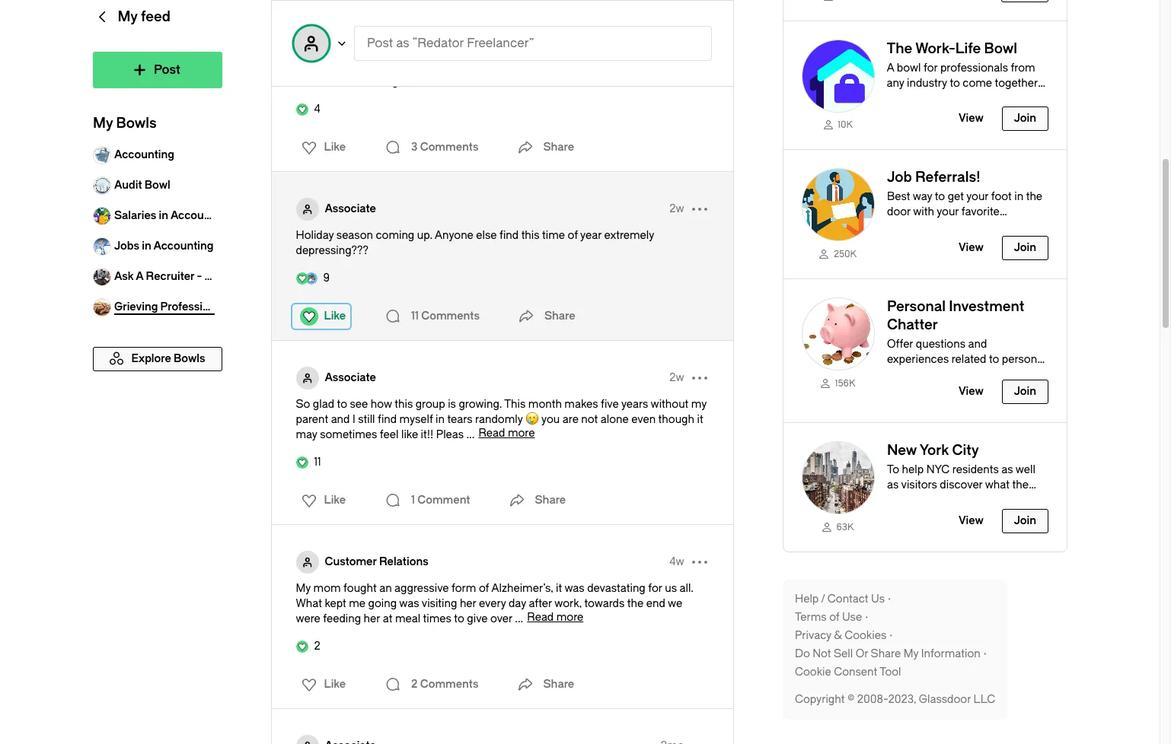 Task type: describe. For each thing, give the bounding box(es) containing it.
find inside holiday season coming up. anyone else find this time of year extremely depressing???
[[500, 229, 519, 242]]

feed
[[140, 8, 170, 25]]

i inside the i lost my husband 15 months ago (missing person)...i've just been a space case since...does it ever get better?
[[296, 60, 299, 73]]

new
[[887, 443, 917, 459]]

of inside help / contact us terms of use privacy & cookies do not sell or share my information cookie consent tool
[[829, 612, 839, 625]]

to inside new york city to help nyc residents as well as visitors discover what the world's most popular city has to offer!
[[1036, 494, 1047, 507]]

share inside help / contact us terms of use privacy & cookies do not sell or share my information cookie consent tool
[[871, 648, 901, 661]]

in for salaries
[[159, 209, 168, 222]]

personal
[[1002, 354, 1046, 367]]

coming
[[376, 229, 415, 242]]

2 vertical spatial as
[[887, 479, 899, 492]]

1 vertical spatial a
[[135, 270, 143, 283]]

"redator
[[412, 36, 464, 50]]

156k
[[835, 379, 855, 389]]

nyc
[[926, 464, 950, 477]]

rections list menu for 2
[[292, 673, 350, 698]]

2w for comments
[[670, 203, 684, 216]]

see
[[350, 398, 368, 411]]

else
[[476, 229, 497, 242]]

image for bowl image for job referrals!
[[802, 169, 875, 242]]

image for bowl image for the work-life bowl
[[802, 39, 875, 112]]

ask
[[114, 270, 133, 283]]

to inside personal investment chatter offer questions and experiences related to personal finance and investments
[[989, 354, 999, 367]]

9
[[323, 272, 330, 285]]

husband
[[341, 60, 384, 73]]

rections list menu for 11
[[292, 489, 350, 513]]

help / contact us link
[[795, 593, 894, 608]]

industry
[[907, 77, 947, 90]]

holiday
[[296, 229, 334, 242]]

finance
[[887, 369, 925, 382]]

read more for work,
[[527, 612, 584, 625]]

and up "related"
[[968, 338, 987, 351]]

pleas
[[436, 429, 464, 442]]

relations
[[379, 556, 429, 569]]

like for 9
[[324, 310, 346, 323]]

11 for 11
[[314, 456, 321, 469]]

ago
[[441, 60, 461, 73]]

share button for person)...i've
[[513, 133, 574, 163]]

jobs in accounting
[[114, 240, 213, 253]]

day inside the work-life bowl a bowl for professionals from any industry to come together and discuss the day-to-day happenings of work-life.
[[1007, 92, 1024, 105]]

works
[[325, 34, 356, 46]]

depressing???
[[296, 244, 369, 257]]

audit bowl
[[114, 179, 170, 192]]

devastating
[[587, 583, 646, 596]]

work,
[[555, 598, 582, 611]]

tears
[[447, 414, 473, 427]]

1 comment button
[[381, 486, 474, 516]]

salaries in accounting link
[[93, 201, 230, 232]]

help
[[902, 464, 924, 477]]

read more button for randomly
[[479, 427, 535, 440]]

my inside the i lost my husband 15 months ago (missing person)...i've just been a space case since...does it ever get better?
[[323, 60, 338, 73]]

bowl inside the work-life bowl a bowl for professionals from any industry to come together and discuss the day-to-day happenings of work-life.
[[984, 40, 1018, 57]]

discuss
[[908, 92, 947, 105]]

form
[[452, 583, 476, 596]]

63k link
[[802, 521, 875, 534]]

information
[[921, 648, 980, 661]]

feel
[[380, 429, 399, 442]]

any
[[887, 77, 905, 90]]

after
[[529, 598, 552, 611]]

anyone
[[435, 229, 474, 242]]

months
[[400, 60, 439, 73]]

i lost my husband 15 months ago (missing person)...i've just been a space case since...does it ever get better?
[[296, 60, 689, 88]]

image for bowl image for personal investment chatter
[[802, 298, 875, 371]]

not
[[813, 648, 831, 661]]

help
[[795, 593, 819, 606]]

are
[[563, 414, 579, 427]]

glassdoor
[[919, 694, 971, 707]]

welcome to grieving professionals!
[[949, 710, 1130, 723]]

toogle identity image for works at
[[296, 29, 319, 52]]

the work-life bowl a bowl for professionals from any industry to come together and discuss the day-to-day happenings of work-life.
[[887, 40, 1038, 120]]

associate for 9
[[325, 203, 376, 216]]

to inside so glad to see how this group is growing. this month makes five years without my parent and i still find myself in tears randomly 🥲 you are not alone even though it may sometimes feel like it!! pleas ...
[[337, 398, 347, 411]]

end
[[646, 598, 666, 611]]

find inside so glad to see how this group is growing. this month makes five years without my parent and i still find myself in tears randomly 🥲 you are not alone even though it may sometimes feel like it!! pleas ...
[[378, 414, 397, 427]]

work-
[[961, 107, 991, 120]]

not
[[581, 414, 598, 427]]

years
[[621, 398, 648, 411]]

toogle identity image for associate
[[296, 198, 319, 221]]

2 for 2 comments
[[411, 679, 418, 692]]

personal
[[887, 299, 946, 315]]

post
[[367, 36, 393, 50]]

you
[[542, 414, 560, 427]]

accounting right "-"
[[204, 270, 264, 283]]

it inside my mom fought an aggressive form of alzheimer's, it was devastating for us all. what kept me going was visiting her every day after work, towards the end we were feeding her at meal times to give over ...
[[556, 583, 562, 596]]

2w link for comment
[[670, 371, 684, 386]]

customer relations button
[[325, 555, 429, 570]]

image for bowl image for new york city
[[802, 442, 875, 515]]

aggressive
[[395, 583, 449, 596]]

1 vertical spatial her
[[364, 613, 380, 626]]

freelancer"
[[467, 36, 534, 50]]

15
[[387, 60, 397, 73]]

better?
[[411, 75, 447, 88]]

more for randomly
[[508, 427, 535, 440]]

like for 2
[[324, 679, 346, 692]]

terms
[[795, 612, 827, 625]]

share for 11 comments
[[545, 310, 576, 323]]

referrals!
[[915, 169, 981, 186]]

my for my mom fought an aggressive form of alzheimer's, it was devastating for us all. what kept me going was visiting her every day after work, towards the end we were feeding her at meal times to give over ...
[[296, 583, 311, 596]]

day inside my mom fought an aggressive form of alzheimer's, it was devastating for us all. what kept me going was visiting her every day after work, towards the end we were feeding her at meal times to give over ...
[[509, 598, 526, 611]]

bowls
[[116, 115, 156, 132]]

of inside my mom fought an aggressive form of alzheimer's, it was devastating for us all. what kept me going was visiting her every day after work, towards the end we were feeding her at meal times to give over ...
[[479, 583, 489, 596]]

3
[[411, 141, 418, 154]]

do
[[795, 648, 810, 661]]

been
[[595, 60, 621, 73]]

five
[[601, 398, 619, 411]]

0 vertical spatial was
[[565, 583, 585, 596]]

1
[[411, 494, 415, 507]]

since...does
[[296, 75, 356, 88]]

2 comments button
[[381, 670, 483, 701]]

my mom fought an aggressive form of alzheimer's, it was devastating for us all. what kept me going was visiting her every day after work, towards the end we were feeding her at meal times to give over ...
[[296, 583, 694, 626]]

personal investment chatter offer questions and experiences related to personal finance and investments
[[887, 299, 1046, 382]]

bowl
[[897, 61, 921, 74]]

as inside button
[[396, 36, 409, 50]]

and inside the work-life bowl a bowl for professionals from any industry to come together and discuss the day-to-day happenings of work-life.
[[887, 92, 906, 105]]

share for 2 comments
[[543, 679, 574, 692]]

customer
[[325, 556, 377, 569]]

like for 11
[[324, 494, 346, 507]]

2 for 2
[[314, 641, 320, 653]]

my inside help / contact us terms of use privacy & cookies do not sell or share my information cookie consent tool
[[903, 648, 918, 661]]

-
[[197, 270, 202, 283]]

associate button for 9
[[325, 202, 376, 217]]

alone
[[601, 414, 629, 427]]

sell
[[834, 648, 853, 661]]

of inside the work-life bowl a bowl for professionals from any industry to come together and discuss the day-to-day happenings of work-life.
[[949, 107, 959, 120]]

ever
[[368, 75, 389, 88]]

up.
[[417, 229, 432, 242]]

growing.
[[459, 398, 502, 411]]

discover
[[940, 479, 983, 492]]

life
[[956, 40, 981, 57]]

the inside my mom fought an aggressive form of alzheimer's, it was devastating for us all. what kept me going was visiting her every day after work, towards the end we were feeding her at meal times to give over ...
[[627, 598, 644, 611]]

every
[[479, 598, 506, 611]]

extremely
[[604, 229, 654, 242]]

/
[[821, 593, 825, 606]]

job
[[887, 169, 912, 186]]

it!!
[[421, 429, 434, 442]]

read for randomly
[[479, 427, 505, 440]]



Task type: locate. For each thing, give the bounding box(es) containing it.
associate button for 11
[[325, 371, 376, 386]]

for inside the work-life bowl a bowl for professionals from any industry to come together and discuss the day-to-day happenings of work-life.
[[924, 61, 938, 74]]

rections list menu for 4
[[292, 136, 350, 160]]

2 horizontal spatial as
[[1001, 464, 1013, 477]]

my feed
[[117, 8, 170, 25]]

rections list menu down may
[[292, 489, 350, 513]]

image for bowl image up 250k link
[[802, 169, 875, 242]]

1 vertical spatial my
[[691, 398, 707, 411]]

rections list menu for 9
[[292, 305, 350, 329]]

(missing
[[463, 60, 506, 73]]

1 vertical spatial day
[[509, 598, 526, 611]]

work-
[[916, 40, 956, 57]]

find
[[500, 229, 519, 242], [378, 414, 397, 427]]

0 vertical spatial at
[[358, 34, 368, 46]]

my left bowls
[[93, 115, 113, 132]]

0 vertical spatial 2
[[314, 641, 320, 653]]

us
[[871, 593, 885, 606]]

1 horizontal spatial this
[[521, 229, 540, 242]]

over
[[491, 613, 513, 626]]

a up any
[[887, 61, 894, 74]]

4 image for bowl image from the top
[[802, 442, 875, 515]]

this left time
[[521, 229, 540, 242]]

2 vertical spatial it
[[556, 583, 562, 596]]

0 horizontal spatial in
[[141, 240, 151, 253]]

questions
[[916, 338, 965, 351]]

and down experiences
[[927, 369, 946, 382]]

2 down meal
[[411, 679, 418, 692]]

1 vertical spatial read more button
[[527, 612, 584, 625]]

visiting
[[422, 598, 457, 611]]

randomly
[[475, 414, 523, 427]]

this up myself
[[395, 398, 413, 411]]

copyright
[[795, 694, 845, 707]]

image for bowl image
[[802, 39, 875, 112], [802, 169, 875, 242], [802, 298, 875, 371], [802, 442, 875, 515]]

associate button up the season
[[325, 202, 376, 217]]

toogle identity image up holiday
[[296, 198, 319, 221]]

my inside so glad to see how this group is growing. this month makes five years without my parent and i still find myself in tears randomly 🥲 you are not alone even though it may sometimes feel like it!! pleas ...
[[691, 398, 707, 411]]

day down alzheimer's, in the left bottom of the page
[[509, 598, 526, 611]]

read more button for work,
[[527, 612, 584, 625]]

0 vertical spatial associate button
[[325, 202, 376, 217]]

2 associate from the top
[[325, 372, 376, 385]]

of up every
[[479, 583, 489, 596]]

1 vertical spatial the
[[1012, 479, 1029, 492]]

0 vertical spatial 2w
[[670, 203, 684, 216]]

day-
[[968, 92, 991, 105]]

has
[[1016, 494, 1034, 507]]

0 horizontal spatial more
[[508, 427, 535, 440]]

for
[[924, 61, 938, 74], [648, 583, 662, 596]]

like down feeding
[[324, 679, 346, 692]]

share button for time
[[514, 302, 576, 332]]

1 vertical spatial comments
[[421, 310, 480, 323]]

from
[[1011, 61, 1036, 74]]

an
[[379, 583, 392, 596]]

my inside my mom fought an aggressive form of alzheimer's, it was devastating for us all. what kept me going was visiting her every day after work, towards the end we were feeding her at meal times to give over ...
[[296, 583, 311, 596]]

to inside the work-life bowl a bowl for professionals from any industry to come together and discuss the day-to-day happenings of work-life.
[[950, 77, 960, 90]]

1 horizontal spatial 2
[[411, 679, 418, 692]]

share for 1 comment
[[535, 494, 566, 507]]

in right salaries at the top left of the page
[[159, 209, 168, 222]]

audit bowl link
[[93, 171, 222, 201]]

toogle identity image
[[293, 25, 329, 62], [296, 367, 319, 390], [296, 551, 319, 574], [296, 736, 319, 745]]

in right the jobs
[[141, 240, 151, 253]]

the up has
[[1012, 479, 1029, 492]]

my up what
[[296, 583, 311, 596]]

a right 'ask'
[[135, 270, 143, 283]]

0 vertical spatial as
[[396, 36, 409, 50]]

and down any
[[887, 92, 906, 105]]

0 vertical spatial comments
[[420, 141, 479, 154]]

rections list menu down 9
[[292, 305, 350, 329]]

read more down randomly
[[479, 427, 535, 440]]

space
[[632, 60, 663, 73]]

2 down were
[[314, 641, 320, 653]]

this inside so glad to see how this group is growing. this month makes five years without my parent and i still find myself in tears randomly 🥲 you are not alone even though it may sometimes feel like it!! pleas ...
[[395, 398, 413, 411]]

2 horizontal spatial it
[[697, 414, 703, 427]]

1 vertical spatial read
[[527, 612, 554, 625]]

consent
[[834, 666, 877, 679]]

0 vertical spatial associate
[[325, 203, 376, 216]]

accounting up audit bowl
[[114, 149, 174, 161]]

1 vertical spatial bowl
[[144, 179, 170, 192]]

for inside my mom fought an aggressive form of alzheimer's, it was devastating for us all. what kept me going was visiting her every day after work, towards the end we were feeding her at meal times to give over ...
[[648, 583, 662, 596]]

this inside holiday season coming up. anyone else find this time of year extremely depressing???
[[521, 229, 540, 242]]

my for my feed
[[117, 8, 137, 25]]

privacy
[[795, 630, 831, 643]]

just
[[574, 60, 593, 73]]

0 vertical spatial it
[[359, 75, 365, 88]]

2 rections list menu from the top
[[292, 305, 350, 329]]

to right has
[[1036, 494, 1047, 507]]

it right though
[[697, 414, 703, 427]]

offer!
[[887, 510, 914, 523]]

1 vertical spatial this
[[395, 398, 413, 411]]

1 toogle identity image from the top
[[296, 29, 319, 52]]

though
[[659, 414, 695, 427]]

my left information
[[903, 648, 918, 661]]

to left come
[[950, 77, 960, 90]]

1 horizontal spatial for
[[924, 61, 938, 74]]

4 rections list menu from the top
[[292, 673, 350, 698]]

180
[[371, 34, 388, 46]]

1 horizontal spatial day
[[1007, 92, 1024, 105]]

0 horizontal spatial day
[[509, 598, 526, 611]]

give
[[467, 613, 488, 626]]

this
[[521, 229, 540, 242], [395, 398, 413, 411]]

toogle identity image up lost
[[296, 29, 319, 52]]

1 vertical spatial read more
[[527, 612, 584, 625]]

may
[[296, 429, 317, 442]]

1 horizontal spatial in
[[159, 209, 168, 222]]

my up though
[[691, 398, 707, 411]]

0 vertical spatial read
[[479, 427, 505, 440]]

at down going at the bottom
[[383, 613, 393, 626]]

1 associate button from the top
[[325, 202, 376, 217]]

her down going at the bottom
[[364, 613, 380, 626]]

i left still
[[353, 414, 355, 427]]

1 horizontal spatial a
[[887, 61, 894, 74]]

0 horizontal spatial i
[[296, 60, 299, 73]]

to up the investments
[[989, 354, 999, 367]]

york
[[919, 443, 949, 459]]

1 vertical spatial ...
[[515, 613, 523, 626]]

1 horizontal spatial at
[[383, 613, 393, 626]]

0 horizontal spatial ...
[[466, 429, 475, 442]]

in
[[159, 209, 168, 222], [141, 240, 151, 253], [436, 414, 445, 427]]

as down to
[[887, 479, 899, 492]]

2 associate button from the top
[[325, 371, 376, 386]]

4 like from the top
[[324, 679, 346, 692]]

1 vertical spatial i
[[353, 414, 355, 427]]

1 horizontal spatial find
[[500, 229, 519, 242]]

like up customer
[[324, 494, 346, 507]]

0 vertical spatial toogle identity image
[[296, 29, 319, 52]]

associate button up the see
[[325, 371, 376, 386]]

0 vertical spatial the
[[949, 92, 966, 105]]

at left 180
[[358, 34, 368, 46]]

0 horizontal spatial was
[[399, 598, 419, 611]]

more
[[508, 427, 535, 440], [557, 612, 584, 625]]

for up "end"
[[648, 583, 662, 596]]

1 vertical spatial share button
[[514, 302, 576, 332]]

of left year
[[568, 229, 578, 242]]

to
[[950, 77, 960, 90], [989, 354, 999, 367], [337, 398, 347, 411], [1036, 494, 1047, 507], [454, 613, 464, 626], [1000, 710, 1010, 723]]

0 vertical spatial 11
[[411, 310, 419, 323]]

i inside so glad to see how this group is growing. this month makes five years without my parent and i still find myself in tears randomly 🥲 you are not alone even though it may sometimes feel like it!! pleas ...
[[353, 414, 355, 427]]

offer
[[887, 338, 913, 351]]

most
[[925, 494, 952, 507]]

bowl up from
[[984, 40, 1018, 57]]

2 image for bowl image from the top
[[802, 169, 875, 242]]

1 vertical spatial associate button
[[325, 371, 376, 386]]

0 horizontal spatial at
[[358, 34, 368, 46]]

1 horizontal spatial was
[[565, 583, 585, 596]]

0 horizontal spatial the
[[627, 598, 644, 611]]

read more button down randomly
[[479, 427, 535, 440]]

rections list menu
[[292, 136, 350, 160], [292, 305, 350, 329], [292, 489, 350, 513], [292, 673, 350, 698]]

11 comments button
[[381, 302, 484, 332]]

0 vertical spatial read more button
[[479, 427, 535, 440]]

1 vertical spatial 2w link
[[670, 371, 684, 386]]

was up work, on the bottom left
[[565, 583, 585, 596]]

jobs in accounting link
[[93, 232, 222, 262]]

me
[[349, 598, 366, 611]]

63k
[[836, 522, 854, 533]]

times
[[423, 613, 452, 626]]

1 horizontal spatial it
[[556, 583, 562, 596]]

to left the see
[[337, 398, 347, 411]]

2
[[314, 641, 320, 653], [411, 679, 418, 692]]

of left the use
[[829, 612, 839, 625]]

experiences
[[887, 354, 949, 367]]

0 vertical spatial more
[[508, 427, 535, 440]]

1 horizontal spatial i
[[353, 414, 355, 427]]

were
[[296, 613, 321, 626]]

associate for 11
[[325, 372, 376, 385]]

1 2w from the top
[[670, 203, 684, 216]]

2w for comment
[[670, 372, 684, 385]]

accounting up jobs in accounting
[[170, 209, 230, 222]]

toogle identity image
[[296, 29, 319, 52], [296, 198, 319, 221]]

0 vertical spatial ...
[[466, 429, 475, 442]]

happenings
[[887, 107, 946, 120]]

...
[[466, 429, 475, 442], [515, 613, 523, 626]]

in for jobs
[[141, 240, 151, 253]]

0 horizontal spatial this
[[395, 398, 413, 411]]

this
[[504, 398, 526, 411]]

... right over
[[515, 613, 523, 626]]

1 vertical spatial more
[[557, 612, 584, 625]]

the left "end"
[[627, 598, 644, 611]]

comments for 2 comments
[[420, 679, 479, 692]]

1 like from the top
[[324, 141, 346, 154]]

comments inside button
[[420, 679, 479, 692]]

as up what
[[1001, 464, 1013, 477]]

like down 9
[[324, 310, 346, 323]]

associate up the see
[[325, 372, 376, 385]]

2 inside 2 comments button
[[411, 679, 418, 692]]

a
[[887, 61, 894, 74], [135, 270, 143, 283]]

to left grieving
[[1000, 710, 1010, 723]]

like for 4
[[324, 141, 346, 154]]

grieving
[[1013, 710, 1055, 723]]

was up meal
[[399, 598, 419, 611]]

image for bowl image up 156k link
[[802, 298, 875, 371]]

11 comments
[[411, 310, 480, 323]]

2 vertical spatial in
[[436, 414, 445, 427]]

0 horizontal spatial bowl
[[144, 179, 170, 192]]

what
[[985, 479, 1010, 492]]

1 horizontal spatial as
[[887, 479, 899, 492]]

1 vertical spatial as
[[1001, 464, 1013, 477]]

11
[[411, 310, 419, 323], [314, 456, 321, 469]]

find up feel
[[378, 414, 397, 427]]

i left lost
[[296, 60, 299, 73]]

bowl right audit
[[144, 179, 170, 192]]

3 like from the top
[[324, 494, 346, 507]]

1 vertical spatial in
[[141, 240, 151, 253]]

as right post
[[396, 36, 409, 50]]

1 horizontal spatial 11
[[411, 310, 419, 323]]

0 vertical spatial a
[[887, 61, 894, 74]]

associate button
[[325, 202, 376, 217], [325, 371, 376, 386]]

find right 'else'
[[500, 229, 519, 242]]

like down since...does
[[324, 141, 346, 154]]

0 horizontal spatial a
[[135, 270, 143, 283]]

together
[[995, 77, 1038, 90]]

of left work-
[[949, 107, 959, 120]]

0 vertical spatial this
[[521, 229, 540, 242]]

0 horizontal spatial it
[[359, 75, 365, 88]]

1 vertical spatial 2
[[411, 679, 418, 692]]

a
[[623, 60, 629, 73]]

250k
[[834, 249, 857, 260]]

salaries
[[114, 209, 156, 222]]

all.
[[680, 583, 694, 596]]

share for 3 comments
[[543, 141, 574, 154]]

156k link
[[802, 377, 875, 390]]

accounting link
[[93, 140, 222, 171]]

0 vertical spatial for
[[924, 61, 938, 74]]

day down together
[[1007, 92, 1024, 105]]

it inside the i lost my husband 15 months ago (missing person)...i've just been a space case since...does it ever get better?
[[359, 75, 365, 88]]

1 2w link from the top
[[670, 202, 684, 217]]

to inside my mom fought an aggressive form of alzheimer's, it was devastating for us all. what kept me going was visiting her every day after work, towards the end we were feeding her at meal times to give over ...
[[454, 613, 464, 626]]

so
[[296, 398, 310, 411]]

read more down work, on the bottom left
[[527, 612, 584, 625]]

job referrals!
[[887, 169, 981, 186]]

1 vertical spatial was
[[399, 598, 419, 611]]

the inside new york city to help nyc residents as well as visitors discover what the world's most popular city has to offer!
[[1012, 479, 1029, 492]]

... inside my mom fought an aggressive form of alzheimer's, it was devastating for us all. what kept me going was visiting her every day after work, towards the end we were feeding her at meal times to give over ...
[[515, 613, 523, 626]]

2 2w from the top
[[670, 372, 684, 385]]

0 vertical spatial share button
[[513, 133, 574, 163]]

a inside the work-life bowl a bowl for professionals from any industry to come together and discuss the day-to-day happenings of work-life.
[[887, 61, 894, 74]]

1 horizontal spatial my
[[691, 398, 707, 411]]

comments for 11 comments
[[421, 310, 480, 323]]

towards
[[585, 598, 625, 611]]

to left the give
[[454, 613, 464, 626]]

2 horizontal spatial in
[[436, 414, 445, 427]]

1 vertical spatial associate
[[325, 372, 376, 385]]

1 vertical spatial toogle identity image
[[296, 198, 319, 221]]

at inside my mom fought an aggressive form of alzheimer's, it was devastating for us all. what kept me going was visiting her every day after work, towards the end we were feeding her at meal times to give over ...
[[383, 613, 393, 626]]

1 horizontal spatial more
[[557, 612, 584, 625]]

1 vertical spatial for
[[648, 583, 662, 596]]

her down form
[[460, 598, 476, 611]]

1 horizontal spatial her
[[460, 598, 476, 611]]

image for bowl image up 10k link
[[802, 39, 875, 112]]

more down 🥲
[[508, 427, 535, 440]]

my for my bowls
[[93, 115, 113, 132]]

&
[[834, 630, 842, 643]]

more down work, on the bottom left
[[557, 612, 584, 625]]

2 like from the top
[[324, 310, 346, 323]]

rections list menu down were
[[292, 673, 350, 698]]

is
[[448, 398, 456, 411]]

lost
[[301, 60, 320, 73]]

in inside so glad to see how this group is growing. this month makes five years without my parent and i still find myself in tears randomly 🥲 you are not alone even though it may sometimes feel like it!! pleas ...
[[436, 414, 445, 427]]

2 vertical spatial share button
[[505, 486, 566, 516]]

0 vertical spatial her
[[460, 598, 476, 611]]

life.
[[991, 107, 1009, 120]]

1 vertical spatial find
[[378, 414, 397, 427]]

sometimes
[[320, 429, 377, 442]]

0 vertical spatial bowl
[[984, 40, 1018, 57]]

0 vertical spatial find
[[500, 229, 519, 242]]

1 associate from the top
[[325, 203, 376, 216]]

2 horizontal spatial the
[[1012, 479, 1029, 492]]

2 vertical spatial comments
[[420, 679, 479, 692]]

in down group
[[436, 414, 445, 427]]

0 vertical spatial my
[[323, 60, 338, 73]]

1 horizontal spatial read
[[527, 612, 554, 625]]

and up sometimes
[[331, 414, 350, 427]]

1 vertical spatial 2w
[[670, 372, 684, 385]]

it inside so glad to see how this group is growing. this month makes five years without my parent and i still find myself in tears randomly 🥲 you are not alone even though it may sometimes feel like it!! pleas ...
[[697, 414, 703, 427]]

1 vertical spatial it
[[697, 414, 703, 427]]

read more button down work, on the bottom left
[[527, 612, 584, 625]]

the left day-
[[949, 92, 966, 105]]

0 horizontal spatial read
[[479, 427, 505, 440]]

and inside so glad to see how this group is growing. this month makes five years without my parent and i still find myself in tears randomly 🥲 you are not alone even though it may sometimes feel like it!! pleas ...
[[331, 414, 350, 427]]

medical
[[390, 34, 431, 46]]

read for work,
[[527, 612, 554, 625]]

comment
[[418, 494, 470, 507]]

3 image for bowl image from the top
[[802, 298, 875, 371]]

0 vertical spatial i
[[296, 60, 299, 73]]

feeding
[[323, 613, 361, 626]]

llc
[[973, 694, 995, 707]]

it
[[359, 75, 365, 88], [697, 414, 703, 427], [556, 583, 562, 596]]

my left feed
[[117, 8, 137, 25]]

3 rections list menu from the top
[[292, 489, 350, 513]]

0 horizontal spatial 2
[[314, 641, 320, 653]]

11 for 11 comments
[[411, 310, 419, 323]]

share
[[543, 141, 574, 154], [545, 310, 576, 323], [535, 494, 566, 507], [871, 648, 901, 661], [543, 679, 574, 692]]

rections list menu down the 4
[[292, 136, 350, 160]]

image for bowl image up 63k link
[[802, 442, 875, 515]]

jobs
[[114, 240, 139, 253]]

we
[[668, 598, 683, 611]]

0 vertical spatial 2w link
[[670, 202, 684, 217]]

2 2w link from the top
[[670, 371, 684, 386]]

comments for 3 comments
[[420, 141, 479, 154]]

come
[[963, 77, 993, 90]]

0 vertical spatial read more
[[479, 427, 535, 440]]

for up industry
[[924, 61, 938, 74]]

0 horizontal spatial 11
[[314, 456, 321, 469]]

customer relations
[[325, 556, 429, 569]]

2 vertical spatial the
[[627, 598, 644, 611]]

post as "redator freelancer"
[[367, 36, 534, 50]]

comments
[[420, 141, 479, 154], [421, 310, 480, 323], [420, 679, 479, 692]]

... inside so glad to see how this group is growing. this month makes five years without my parent and i still find myself in tears randomly 🥲 you are not alone even though it may sometimes feel like it!! pleas ...
[[466, 429, 475, 442]]

... down tears in the left bottom of the page
[[466, 429, 475, 442]]

it up work, on the bottom left
[[556, 583, 562, 596]]

time
[[542, 229, 565, 242]]

salaries in accounting
[[114, 209, 230, 222]]

1 vertical spatial 11
[[314, 456, 321, 469]]

share inside popup button
[[543, 679, 574, 692]]

professionals
[[941, 61, 1008, 74]]

read down randomly
[[479, 427, 505, 440]]

0 horizontal spatial my
[[323, 60, 338, 73]]

11 inside button
[[411, 310, 419, 323]]

accounting up ask a recruiter - accounting
[[153, 240, 213, 253]]

it down husband
[[359, 75, 365, 88]]

0 vertical spatial in
[[159, 209, 168, 222]]

more for work,
[[557, 612, 584, 625]]

2w
[[670, 203, 684, 216], [670, 372, 684, 385]]

read more for randomly
[[479, 427, 535, 440]]

0 horizontal spatial for
[[648, 583, 662, 596]]

1 image for bowl image from the top
[[802, 39, 875, 112]]

the
[[887, 40, 913, 57]]

the inside the work-life bowl a bowl for professionals from any industry to come together and discuss the day-to-day happenings of work-life.
[[949, 92, 966, 105]]

0 horizontal spatial her
[[364, 613, 380, 626]]

new york city to help nyc residents as well as visitors discover what the world's most popular city has to offer!
[[887, 443, 1047, 523]]

4w link
[[670, 555, 684, 570]]

1 rections list menu from the top
[[292, 136, 350, 160]]

my up since...does
[[323, 60, 338, 73]]

2w link for comments
[[670, 202, 684, 217]]

year
[[580, 229, 602, 242]]

read down after
[[527, 612, 554, 625]]

of inside holiday season coming up. anyone else find this time of year extremely depressing???
[[568, 229, 578, 242]]

1 horizontal spatial ...
[[515, 613, 523, 626]]

associate up the season
[[325, 203, 376, 216]]

2 toogle identity image from the top
[[296, 198, 319, 221]]



Task type: vqa. For each thing, say whether or not it's contained in the screenshot.
No
no



